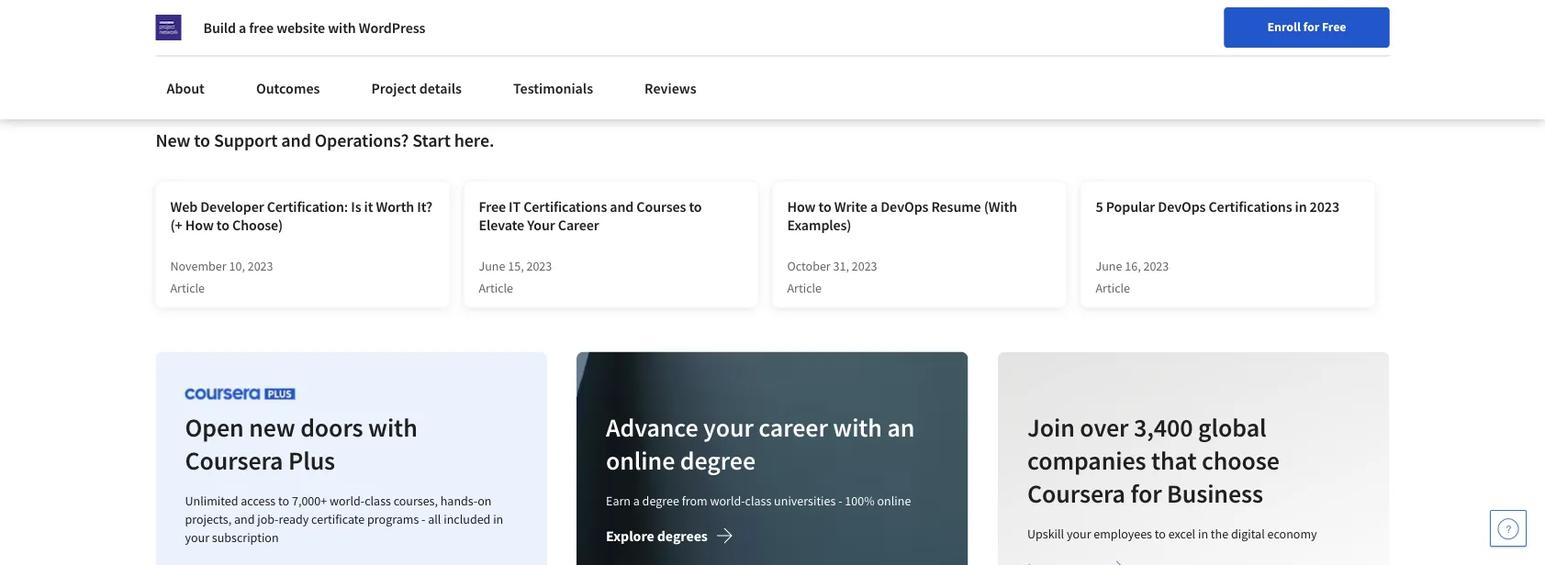 Task type: vqa. For each thing, say whether or not it's contained in the screenshot.
2023 corresponding to Free IT Certifications and Courses to Elevate Your Career
yes



Task type: describe. For each thing, give the bounding box(es) containing it.
it
[[509, 198, 521, 216]]

to inside how to write a devops resume (with examples)
[[819, 198, 832, 216]]

free it certifications and courses to elevate your career
[[479, 198, 702, 235]]

world- for from
[[710, 493, 745, 509]]

june 16, 2023 article
[[1096, 257, 1169, 296]]

how to write a devops resume (with examples)
[[787, 198, 1017, 235]]

new
[[156, 128, 190, 151]]

to left excel
[[1155, 526, 1166, 542]]

excel
[[1168, 526, 1196, 542]]

an
[[888, 411, 915, 443]]

earn
[[606, 493, 631, 509]]

elevate
[[479, 216, 524, 235]]

3,400
[[1134, 411, 1193, 443]]

worth
[[376, 198, 414, 216]]

resume
[[931, 198, 981, 216]]

doors
[[300, 411, 363, 443]]

certifications inside "free it certifications and courses to elevate your career"
[[524, 198, 607, 216]]

2023 for 5 popular devops certifications in 2023
[[1144, 257, 1169, 274]]

for inside join over 3,400 global companies that choose coursera for business
[[1131, 477, 1162, 510]]

how inside web developer certification: is it worth it? (+ how to choose)
[[185, 216, 214, 235]]

projects,
[[185, 511, 232, 527]]

over
[[1080, 411, 1129, 443]]

operations?
[[315, 128, 409, 151]]

unlimited access to 7,000+ world-class courses, hands-on projects, and job-ready certificate programs - all included in your subscription
[[185, 493, 503, 546]]

web developer certification: is it worth it? (+ how to choose)
[[170, 198, 432, 235]]

class for universities
[[745, 493, 772, 509]]

reviews
[[634, 48, 681, 66]]

october
[[787, 257, 831, 274]]

web
[[170, 198, 198, 216]]

2023 for how to write a devops resume (with examples)
[[852, 257, 877, 274]]

your for advance
[[704, 411, 754, 443]]

online inside advance your career with an online degree
[[606, 444, 675, 476]]

5 popular devops certifications in 2023
[[1096, 198, 1340, 216]]

build a free website with wordpress
[[203, 18, 425, 37]]

advance
[[606, 411, 699, 443]]

november 10, 2023 article
[[170, 257, 273, 296]]

career
[[759, 411, 828, 443]]

10,
[[229, 257, 245, 274]]

hands-
[[441, 493, 478, 509]]

coursera project network image
[[156, 15, 181, 40]]

it?
[[417, 198, 432, 216]]

16,
[[1125, 257, 1141, 274]]

15,
[[508, 257, 524, 274]]

your inside unlimited access to 7,000+ world-class courses, hands-on projects, and job-ready certificate programs - all included in your subscription
[[185, 529, 209, 546]]

june for free it certifications and courses to elevate your career
[[479, 257, 505, 274]]

to inside "free it certifications and courses to elevate your career"
[[689, 198, 702, 216]]

the
[[1211, 526, 1229, 542]]

new to support and operations? start here.
[[156, 128, 494, 151]]

explore degrees link
[[606, 527, 734, 549]]

wordpress
[[359, 18, 425, 37]]

it
[[364, 198, 373, 216]]

write
[[834, 198, 868, 216]]

free inside enroll for free 'button'
[[1322, 18, 1347, 35]]

june 15, 2023 article
[[479, 257, 552, 296]]

universities
[[774, 493, 836, 509]]

companies
[[1027, 444, 1146, 476]]

from
[[682, 493, 708, 509]]

enroll for free
[[1268, 18, 1347, 35]]

how inside how to write a devops resume (with examples)
[[787, 198, 816, 216]]

about
[[167, 79, 205, 97]]

start
[[412, 128, 451, 151]]

show notifications image
[[1297, 23, 1319, 45]]

join
[[1027, 411, 1075, 443]]

earn a degree from world-class universities - 100% online
[[606, 493, 911, 509]]

2 certifications from the left
[[1209, 198, 1292, 216]]

enroll
[[1268, 18, 1301, 35]]

article inside june 16, 2023 article
[[1096, 280, 1130, 296]]

coursera inside open new doors with coursera plus
[[185, 444, 283, 476]]

reviews
[[645, 79, 697, 97]]

plus
[[288, 444, 335, 476]]

article for your
[[479, 280, 513, 296]]

join over 3,400 global companies that choose coursera for business
[[1027, 411, 1280, 510]]

english
[[1193, 21, 1238, 39]]

article for (+
[[170, 280, 205, 296]]

english button
[[1160, 0, 1271, 60]]

popular
[[1106, 198, 1155, 216]]

31,
[[833, 257, 849, 274]]

business
[[1167, 477, 1263, 510]]

is
[[351, 198, 361, 216]]

explore
[[606, 527, 655, 545]]

on
[[478, 493, 492, 509]]

- inside unlimited access to 7,000+ world-class courses, hands-on projects, and job-ready certificate programs - all included in your subscription
[[422, 511, 426, 527]]

ready
[[279, 511, 309, 527]]

build
[[203, 18, 236, 37]]

1 horizontal spatial in
[[1198, 526, 1208, 542]]

career
[[558, 216, 599, 235]]

explore degrees
[[606, 527, 708, 545]]

view
[[567, 48, 596, 66]]

all
[[428, 511, 441, 527]]

project
[[371, 79, 417, 97]]

developer
[[200, 198, 264, 216]]

2023 for web developer certification: is it worth it? (+ how to choose)
[[248, 257, 273, 274]]

website
[[277, 18, 325, 37]]

that
[[1151, 444, 1197, 476]]

details
[[419, 79, 462, 97]]



Task type: locate. For each thing, give the bounding box(es) containing it.
in
[[1295, 198, 1307, 216], [493, 511, 503, 527], [1198, 526, 1208, 542]]

1 horizontal spatial online
[[878, 493, 911, 509]]

2 horizontal spatial a
[[870, 198, 878, 216]]

to
[[194, 128, 210, 151], [689, 198, 702, 216], [819, 198, 832, 216], [217, 216, 230, 235], [278, 493, 289, 509], [1155, 526, 1166, 542]]

to inside web developer certification: is it worth it? (+ how to choose)
[[217, 216, 230, 235]]

2 horizontal spatial and
[[610, 198, 634, 216]]

1 horizontal spatial coursera
[[1027, 477, 1126, 510]]

to inside unlimited access to 7,000+ world-class courses, hands-on projects, and job-ready certificate programs - all included in your subscription
[[278, 493, 289, 509]]

here.
[[454, 128, 494, 151]]

0 horizontal spatial how
[[185, 216, 214, 235]]

certificate
[[311, 511, 365, 527]]

a inside how to write a devops resume (with examples)
[[870, 198, 878, 216]]

2 june from the left
[[1096, 257, 1122, 274]]

0 horizontal spatial free
[[479, 198, 506, 216]]

2023 inside october 31, 2023 article
[[852, 257, 877, 274]]

world- right the from
[[710, 493, 745, 509]]

online down "advance"
[[606, 444, 675, 476]]

0 horizontal spatial online
[[606, 444, 675, 476]]

free inside "free it certifications and courses to elevate your career"
[[479, 198, 506, 216]]

in inside unlimited access to 7,000+ world-class courses, hands-on projects, and job-ready certificate programs - all included in your subscription
[[493, 511, 503, 527]]

1 horizontal spatial certifications
[[1209, 198, 1292, 216]]

coursera down open at bottom left
[[185, 444, 283, 476]]

included
[[444, 511, 491, 527]]

- left 100%
[[839, 493, 843, 509]]

online right 100%
[[878, 493, 911, 509]]

article inside june 15, 2023 article
[[479, 280, 513, 296]]

2023 inside june 16, 2023 article
[[1144, 257, 1169, 274]]

0 vertical spatial online
[[606, 444, 675, 476]]

1 horizontal spatial world-
[[710, 493, 745, 509]]

0 horizontal spatial with
[[328, 18, 356, 37]]

2 devops from the left
[[1158, 198, 1206, 216]]

1 vertical spatial and
[[610, 198, 634, 216]]

to right courses
[[689, 198, 702, 216]]

view more reviews link
[[567, 47, 681, 66]]

reviews link
[[634, 68, 708, 108]]

with inside advance your career with an online degree
[[833, 411, 882, 443]]

june inside june 16, 2023 article
[[1096, 257, 1122, 274]]

to up ready
[[278, 493, 289, 509]]

for down the 'that'
[[1131, 477, 1162, 510]]

open
[[185, 411, 244, 443]]

free right show notifications image
[[1322, 18, 1347, 35]]

world- inside unlimited access to 7,000+ world-class courses, hands-on projects, and job-ready certificate programs - all included in your subscription
[[330, 493, 365, 509]]

with right doors
[[368, 411, 417, 443]]

(+
[[170, 216, 182, 235]]

0 horizontal spatial coursera
[[185, 444, 283, 476]]

more
[[599, 48, 631, 66]]

1 devops from the left
[[881, 198, 929, 216]]

learn more about coursera for business image
[[1108, 560, 1126, 566]]

devops left resume
[[881, 198, 929, 216]]

0 vertical spatial degree
[[680, 444, 756, 476]]

2 class from the left
[[745, 493, 772, 509]]

your
[[704, 411, 754, 443], [1067, 526, 1091, 542], [185, 529, 209, 546]]

0 horizontal spatial devops
[[881, 198, 929, 216]]

help center image
[[1498, 518, 1520, 540]]

view more reviews
[[567, 48, 681, 66]]

economy
[[1267, 526, 1317, 542]]

1 world- from the left
[[330, 493, 365, 509]]

to right new
[[194, 128, 210, 151]]

free left it
[[479, 198, 506, 216]]

free
[[249, 18, 274, 37]]

3 article from the left
[[787, 280, 822, 296]]

0 horizontal spatial certifications
[[524, 198, 607, 216]]

global
[[1198, 411, 1267, 443]]

None search field
[[262, 11, 702, 48]]

1 vertical spatial a
[[870, 198, 878, 216]]

and up "subscription"
[[234, 511, 255, 527]]

your
[[527, 216, 555, 235]]

0 horizontal spatial -
[[422, 511, 426, 527]]

1 class from the left
[[365, 493, 391, 509]]

project details
[[371, 79, 462, 97]]

june left '15,'
[[479, 257, 505, 274]]

june left 16,
[[1096, 257, 1122, 274]]

to left write
[[819, 198, 832, 216]]

1 article from the left
[[170, 280, 205, 296]]

courses,
[[394, 493, 438, 509]]

1 vertical spatial degree
[[643, 493, 679, 509]]

1 horizontal spatial and
[[281, 128, 311, 151]]

upskill
[[1027, 526, 1064, 542]]

about link
[[156, 68, 216, 108]]

0 horizontal spatial class
[[365, 493, 391, 509]]

2 horizontal spatial with
[[833, 411, 882, 443]]

7,000+
[[292, 493, 327, 509]]

a left free
[[239, 18, 246, 37]]

access
[[241, 493, 276, 509]]

0 horizontal spatial your
[[185, 529, 209, 546]]

for inside 'button'
[[1303, 18, 1320, 35]]

your inside advance your career with an online degree
[[704, 411, 754, 443]]

article inside october 31, 2023 article
[[787, 280, 822, 296]]

2023
[[1310, 198, 1340, 216], [248, 257, 273, 274], [527, 257, 552, 274], [852, 257, 877, 274], [1144, 257, 1169, 274]]

1 horizontal spatial free
[[1322, 18, 1347, 35]]

how right (+
[[185, 216, 214, 235]]

to left the 'choose)'
[[217, 216, 230, 235]]

0 horizontal spatial for
[[1131, 477, 1162, 510]]

article down 16,
[[1096, 280, 1130, 296]]

with right website
[[328, 18, 356, 37]]

1 vertical spatial -
[[422, 511, 426, 527]]

1 horizontal spatial your
[[704, 411, 754, 443]]

and right the support
[[281, 128, 311, 151]]

0 horizontal spatial world-
[[330, 493, 365, 509]]

a right earn
[[633, 493, 640, 509]]

1 horizontal spatial for
[[1303, 18, 1320, 35]]

devops right "popular"
[[1158, 198, 1206, 216]]

world-
[[330, 493, 365, 509], [710, 493, 745, 509]]

0 horizontal spatial a
[[239, 18, 246, 37]]

degree up the from
[[680, 444, 756, 476]]

100%
[[845, 493, 875, 509]]

june inside june 15, 2023 article
[[479, 257, 505, 274]]

with inside open new doors with coursera plus
[[368, 411, 417, 443]]

1 horizontal spatial class
[[745, 493, 772, 509]]

article for examples)
[[787, 280, 822, 296]]

outcomes
[[256, 79, 320, 97]]

a for earn a degree from world-class universities - 100% online
[[633, 493, 640, 509]]

job-
[[257, 511, 279, 527]]

- left all
[[422, 511, 426, 527]]

1 horizontal spatial -
[[839, 493, 843, 509]]

november
[[170, 257, 226, 274]]

article down october
[[787, 280, 822, 296]]

0 vertical spatial free
[[1322, 18, 1347, 35]]

coursera plus image
[[185, 388, 295, 400]]

article
[[170, 280, 205, 296], [479, 280, 513, 296], [787, 280, 822, 296], [1096, 280, 1130, 296]]

for right enroll on the top of page
[[1303, 18, 1320, 35]]

world- for 7,000+
[[330, 493, 365, 509]]

degree inside advance your career with an online degree
[[680, 444, 756, 476]]

your down 'projects,'
[[185, 529, 209, 546]]

0 vertical spatial a
[[239, 18, 246, 37]]

choose)
[[232, 216, 283, 235]]

devops inside how to write a devops resume (with examples)
[[881, 198, 929, 216]]

and inside "free it certifications and courses to elevate your career"
[[610, 198, 634, 216]]

class for courses,
[[365, 493, 391, 509]]

june for 5 popular devops certifications in 2023
[[1096, 257, 1122, 274]]

coursera down "companies"
[[1027, 477, 1126, 510]]

1 june from the left
[[479, 257, 505, 274]]

(with
[[984, 198, 1017, 216]]

your left career
[[704, 411, 754, 443]]

a for build a free website with wordpress
[[239, 18, 246, 37]]

1 horizontal spatial devops
[[1158, 198, 1206, 216]]

class up programs
[[365, 493, 391, 509]]

1 horizontal spatial with
[[368, 411, 417, 443]]

1 horizontal spatial a
[[633, 493, 640, 509]]

certification:
[[267, 198, 348, 216]]

subscription
[[212, 529, 279, 546]]

october 31, 2023 article
[[787, 257, 877, 296]]

choose
[[1202, 444, 1280, 476]]

examples)
[[787, 216, 852, 235]]

0 vertical spatial for
[[1303, 18, 1320, 35]]

new
[[249, 411, 295, 443]]

0 vertical spatial and
[[281, 128, 311, 151]]

1 certifications from the left
[[524, 198, 607, 216]]

4 article from the left
[[1096, 280, 1130, 296]]

with for open new doors with coursera plus
[[368, 411, 417, 443]]

2 world- from the left
[[710, 493, 745, 509]]

and left courses
[[610, 198, 634, 216]]

0 vertical spatial coursera
[[185, 444, 283, 476]]

programs
[[367, 511, 419, 527]]

and for operations?
[[281, 128, 311, 151]]

with for advance your career with an online degree
[[833, 411, 882, 443]]

2 vertical spatial a
[[633, 493, 640, 509]]

advance your career with an online degree
[[606, 411, 915, 476]]

enroll for free button
[[1224, 7, 1390, 48]]

2023 inside november 10, 2023 article
[[248, 257, 273, 274]]

world- up certificate on the bottom of page
[[330, 493, 365, 509]]

5
[[1096, 198, 1103, 216]]

your for upskill
[[1067, 526, 1091, 542]]

2023 inside june 15, 2023 article
[[527, 257, 552, 274]]

article inside november 10, 2023 article
[[170, 280, 205, 296]]

and for courses
[[610, 198, 634, 216]]

how left write
[[787, 198, 816, 216]]

0 vertical spatial -
[[839, 493, 843, 509]]

article down november
[[170, 280, 205, 296]]

digital
[[1231, 526, 1265, 542]]

class left universities
[[745, 493, 772, 509]]

courses
[[637, 198, 686, 216]]

devops
[[881, 198, 929, 216], [1158, 198, 1206, 216]]

0 horizontal spatial and
[[234, 511, 255, 527]]

0 horizontal spatial in
[[493, 511, 503, 527]]

certifications
[[524, 198, 607, 216], [1209, 198, 1292, 216]]

outcomes link
[[245, 68, 331, 108]]

1 vertical spatial online
[[878, 493, 911, 509]]

your right upskill
[[1067, 526, 1091, 542]]

1 vertical spatial free
[[479, 198, 506, 216]]

coursera
[[185, 444, 283, 476], [1027, 477, 1126, 510]]

2023 for free it certifications and courses to elevate your career
[[527, 257, 552, 274]]

0 horizontal spatial june
[[479, 257, 505, 274]]

unlimited
[[185, 493, 238, 509]]

2 horizontal spatial your
[[1067, 526, 1091, 542]]

article down '15,'
[[479, 280, 513, 296]]

2 vertical spatial and
[[234, 511, 255, 527]]

1 horizontal spatial june
[[1096, 257, 1122, 274]]

and
[[281, 128, 311, 151], [610, 198, 634, 216], [234, 511, 255, 527]]

1 horizontal spatial how
[[787, 198, 816, 216]]

and inside unlimited access to 7,000+ world-class courses, hands-on projects, and job-ready certificate programs - all included in your subscription
[[234, 511, 255, 527]]

class inside unlimited access to 7,000+ world-class courses, hands-on projects, and job-ready certificate programs - all included in your subscription
[[365, 493, 391, 509]]

degree left the from
[[643, 493, 679, 509]]

with left an
[[833, 411, 882, 443]]

a right write
[[870, 198, 878, 216]]

upskill your employees to excel in the digital economy
[[1027, 526, 1317, 542]]

support
[[214, 128, 278, 151]]

1 vertical spatial for
[[1131, 477, 1162, 510]]

employees
[[1094, 526, 1152, 542]]

2 horizontal spatial in
[[1295, 198, 1307, 216]]

for
[[1303, 18, 1320, 35], [1131, 477, 1162, 510]]

2 article from the left
[[479, 280, 513, 296]]

1 vertical spatial coursera
[[1027, 477, 1126, 510]]

coursera inside join over 3,400 global companies that choose coursera for business
[[1027, 477, 1126, 510]]



